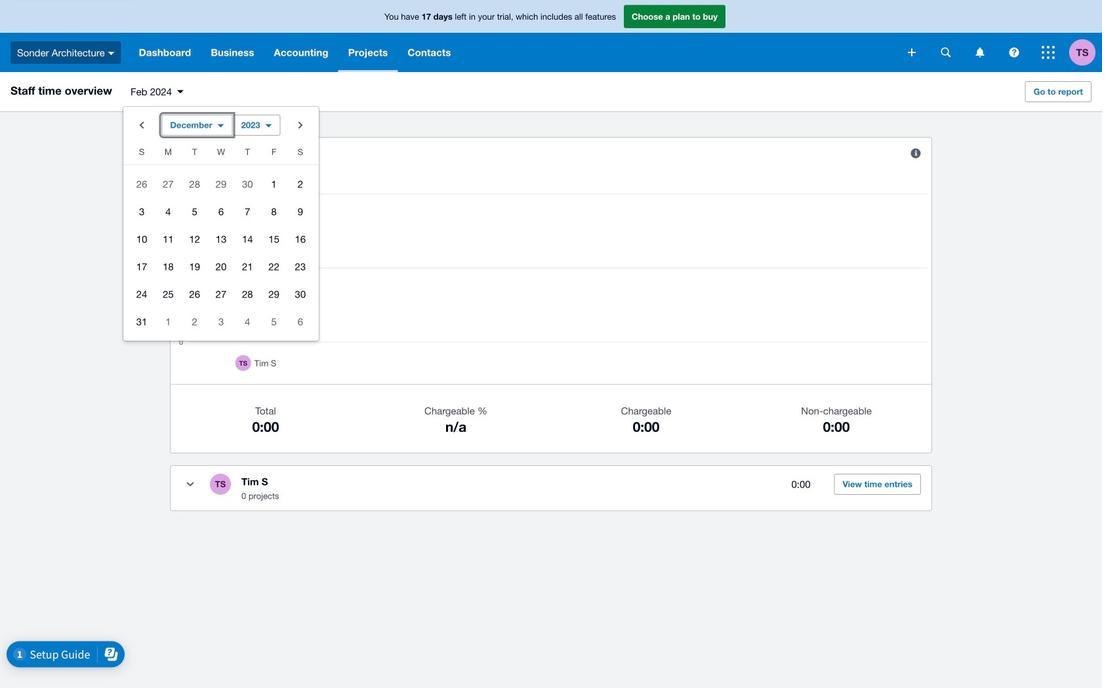 Task type: describe. For each thing, give the bounding box(es) containing it.
fri dec 08 2023 cell
[[261, 199, 287, 225]]

fri dec 29 2023 cell
[[261, 281, 287, 308]]

sun dec 31 2023 cell
[[123, 309, 155, 335]]

thu dec 07 2023 cell
[[234, 199, 261, 225]]

sun dec 10 2023 cell
[[123, 226, 155, 253]]

4 row from the top
[[123, 226, 319, 253]]

sat dec 16 2023 cell
[[287, 226, 319, 253]]

mon dec 18 2023 cell
[[155, 254, 181, 280]]

3 row from the top
[[123, 198, 319, 226]]

tue dec 12 2023 cell
[[181, 226, 208, 253]]

sun dec 17 2023 cell
[[123, 254, 155, 280]]

wed dec 27 2023 cell
[[208, 281, 234, 308]]

thu dec 14 2023 cell
[[234, 226, 261, 253]]

mon dec 11 2023 cell
[[155, 226, 181, 253]]

next month image
[[287, 112, 314, 138]]

sat dec 02 2023 cell
[[287, 171, 319, 197]]

5 row from the top
[[123, 253, 319, 281]]

mon dec 04 2023 cell
[[155, 199, 181, 225]]

wed dec 20 2023 cell
[[208, 254, 234, 280]]

fri dec 01 2023 cell
[[261, 171, 287, 197]]

sat dec 30 2023 cell
[[287, 281, 319, 308]]

thu dec 28 2023 cell
[[234, 281, 261, 308]]

sat dec 23 2023 cell
[[287, 254, 319, 280]]

wed dec 13 2023 cell
[[208, 226, 234, 253]]

sat dec 09 2023 cell
[[287, 199, 319, 225]]



Task type: locate. For each thing, give the bounding box(es) containing it.
sun dec 03 2023 cell
[[123, 199, 155, 225]]

1 svg image from the left
[[976, 48, 984, 57]]

wed dec 06 2023 cell
[[208, 199, 234, 225]]

mon dec 25 2023 cell
[[155, 281, 181, 308]]

last month image
[[129, 112, 155, 138]]

fri dec 15 2023 cell
[[261, 226, 287, 253]]

fri dec 22 2023 cell
[[261, 254, 287, 280]]

grid
[[123, 144, 319, 336]]

1 horizontal spatial svg image
[[1009, 48, 1019, 57]]

1 row from the top
[[123, 144, 319, 165]]

2 row from the top
[[123, 171, 319, 198]]

row
[[123, 144, 319, 165], [123, 171, 319, 198], [123, 198, 319, 226], [123, 226, 319, 253], [123, 253, 319, 281], [123, 281, 319, 308]]

banner
[[0, 0, 1102, 72]]

tue dec 26 2023 cell
[[181, 281, 208, 308]]

tue dec 05 2023 cell
[[181, 199, 208, 225]]

svg image
[[976, 48, 984, 57], [1009, 48, 1019, 57]]

2 svg image from the left
[[1009, 48, 1019, 57]]

sun dec 24 2023 cell
[[123, 281, 155, 308]]

tue dec 19 2023 cell
[[181, 254, 208, 280]]

group
[[123, 107, 319, 341]]

thu dec 21 2023 cell
[[234, 254, 261, 280]]

row group
[[123, 171, 319, 336]]

svg image
[[1042, 46, 1055, 59], [941, 48, 951, 57], [908, 49, 916, 56], [108, 52, 115, 55]]

0 horizontal spatial svg image
[[976, 48, 984, 57]]

6 row from the top
[[123, 281, 319, 308]]



Task type: vqa. For each thing, say whether or not it's contained in the screenshot.
Receipts corresponding to Capture bills and receipts
no



